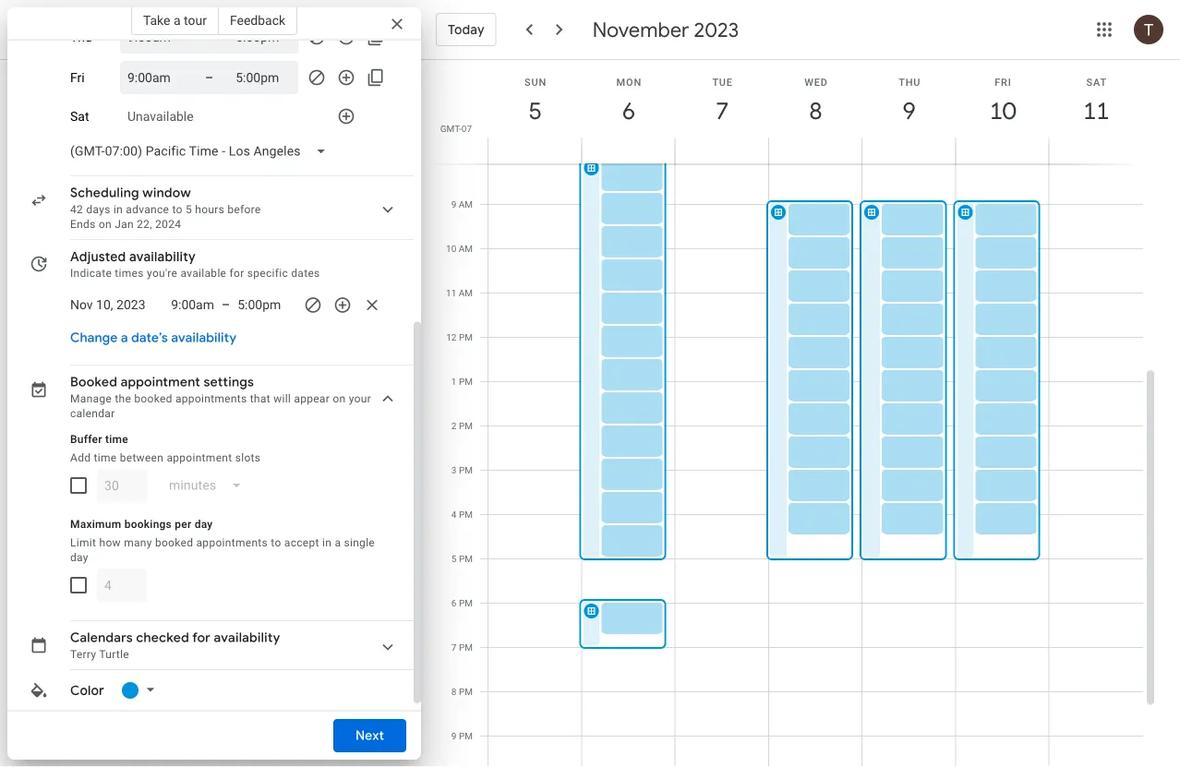 Task type: describe. For each thing, give the bounding box(es) containing it.
2023
[[694, 17, 739, 42]]

3
[[451, 465, 457, 476]]

5 column header
[[488, 60, 582, 164]]

8 am
[[451, 155, 473, 166]]

maximum bookings per day limit how many booked appointments to accept in a single day
[[70, 518, 375, 564]]

0 vertical spatial day
[[195, 518, 213, 531]]

tue
[[712, 76, 733, 88]]

8 for 8 pm
[[451, 687, 457, 698]]

12 pm
[[446, 332, 473, 343]]

7 inside 'tue 7'
[[715, 96, 728, 126]]

to inside scheduling window 42 days in advance to 5 hours before ends on jan 22, 2024
[[172, 203, 183, 216]]

8 inside wed 8
[[808, 96, 821, 126]]

dates
[[291, 267, 320, 280]]

07
[[462, 123, 472, 134]]

next
[[355, 728, 384, 744]]

0 vertical spatial time
[[105, 433, 128, 446]]

8 for 8 am
[[451, 155, 456, 166]]

10 inside 10 column header
[[989, 96, 1015, 126]]

maximum
[[70, 518, 121, 531]]

End time on Fridays text field
[[236, 66, 291, 89]]

1 vertical spatial 7
[[451, 642, 457, 653]]

scheduling
[[70, 185, 139, 201]]

between
[[120, 452, 164, 465]]

ends
[[70, 218, 96, 231]]

buffer
[[70, 433, 102, 446]]

checked
[[136, 630, 189, 646]]

november
[[593, 17, 689, 42]]

sun
[[525, 76, 547, 88]]

on inside booked appointment settings manage the booked appointments that will appear on your calendar
[[333, 392, 346, 405]]

booked inside booked appointment settings manage the booked appointments that will appear on your calendar
[[134, 392, 172, 405]]

days
[[86, 203, 110, 216]]

10 am
[[446, 243, 473, 254]]

limit
[[70, 537, 96, 549]]

mon 6
[[617, 76, 642, 126]]

settings
[[204, 374, 254, 391]]

date's
[[131, 330, 168, 346]]

grid containing 5
[[429, 60, 1158, 767]]

add
[[70, 452, 91, 465]]

0 horizontal spatial day
[[70, 551, 88, 564]]

9 for 9 pm
[[451, 731, 457, 742]]

slots
[[235, 452, 261, 465]]

pm for 6 pm
[[459, 598, 473, 609]]

indicate
[[70, 267, 112, 280]]

per
[[175, 518, 192, 531]]

sat for sat 11
[[1087, 76, 1107, 88]]

saturday, november 11 element
[[1075, 90, 1118, 132]]

wed
[[805, 76, 828, 88]]

availability for for
[[214, 630, 280, 646]]

9 column header
[[862, 60, 956, 164]]

feedback button
[[219, 6, 297, 35]]

advance
[[126, 203, 169, 216]]

thursday, november 9 element
[[888, 90, 931, 132]]

take a tour button
[[131, 6, 219, 35]]

– for fri
[[205, 70, 214, 85]]

– for thu
[[205, 29, 214, 44]]

tour
[[184, 12, 207, 28]]

am for 9 am
[[459, 199, 473, 210]]

2 vertical spatial –
[[222, 297, 230, 312]]

you're
[[147, 267, 178, 280]]

mon
[[617, 76, 642, 88]]

6 column header
[[581, 60, 676, 164]]

pm for 4 pm
[[459, 509, 473, 520]]

calendars
[[70, 630, 133, 646]]

today
[[448, 21, 485, 38]]

calendar
[[70, 407, 115, 420]]

pm for 1 pm
[[459, 376, 473, 387]]

22,
[[137, 218, 152, 231]]

pm for 7 pm
[[459, 642, 473, 653]]

booked appointment settings manage the booked appointments that will appear on your calendar
[[70, 374, 371, 420]]

pm for 8 pm
[[459, 687, 473, 698]]

9 pm
[[451, 731, 473, 742]]

sat 11
[[1082, 76, 1109, 126]]

2024
[[155, 218, 181, 231]]

on inside scheduling window 42 days in advance to 5 hours before ends on jan 22, 2024
[[99, 218, 112, 231]]

7 pm
[[451, 642, 473, 653]]

6 pm
[[451, 598, 473, 609]]

fri for fri 10
[[995, 76, 1012, 88]]

appointments inside booked appointment settings manage the booked appointments that will appear on your calendar
[[175, 392, 247, 405]]

terry
[[70, 648, 96, 661]]

gmt-
[[440, 123, 462, 134]]

End time on Thursdays text field
[[236, 26, 291, 48]]

jan
[[115, 218, 134, 231]]

appointments inside maximum bookings per day limit how many booked appointments to accept in a single day
[[196, 537, 268, 549]]

before
[[228, 203, 261, 216]]

turtle
[[99, 648, 129, 661]]

color
[[70, 682, 104, 699]]

9 am
[[451, 199, 473, 210]]

a inside maximum bookings per day limit how many booked appointments to accept in a single day
[[335, 537, 341, 549]]

3 pm
[[451, 465, 473, 476]]

2
[[451, 421, 457, 432]]

availability inside adjusted availability indicate times you're available for specific dates
[[129, 248, 196, 265]]

change a date's availability button
[[63, 321, 244, 355]]

availability for date's
[[171, 330, 237, 346]]

sat for sat
[[70, 109, 89, 124]]

12
[[446, 332, 457, 343]]

pm for 5 pm
[[459, 554, 473, 565]]

november 2023
[[593, 17, 739, 42]]

take
[[143, 12, 170, 28]]

appointment inside booked appointment settings manage the booked appointments that will appear on your calendar
[[121, 374, 200, 391]]



Task type: locate. For each thing, give the bounding box(es) containing it.
booked
[[134, 392, 172, 405], [155, 537, 193, 549]]

wed 8
[[805, 76, 828, 126]]

am down 07
[[459, 155, 473, 166]]

1 vertical spatial booked
[[155, 537, 193, 549]]

pm up "9 pm"
[[459, 687, 473, 698]]

0 vertical spatial 7
[[715, 96, 728, 126]]

1 horizontal spatial fri
[[995, 76, 1012, 88]]

1 vertical spatial thu
[[899, 76, 921, 88]]

appointment
[[121, 374, 200, 391], [167, 452, 232, 465]]

1 horizontal spatial for
[[230, 267, 244, 280]]

1 horizontal spatial a
[[174, 12, 181, 28]]

next button
[[333, 714, 406, 758]]

– left end time text box
[[222, 297, 230, 312]]

1 vertical spatial 10
[[446, 243, 456, 254]]

0 horizontal spatial a
[[121, 330, 128, 346]]

buffer time add time between appointment slots
[[70, 433, 261, 465]]

booked
[[70, 374, 117, 391]]

availability
[[129, 248, 196, 265], [171, 330, 237, 346], [214, 630, 280, 646]]

1 vertical spatial –
[[205, 70, 214, 85]]

fri up friday, november 10 element
[[995, 76, 1012, 88]]

5 inside scheduling window 42 days in advance to 5 hours before ends on jan 22, 2024
[[186, 203, 192, 216]]

availability inside change a date's availability button
[[171, 330, 237, 346]]

pm for 12 pm
[[459, 332, 473, 343]]

for inside adjusted availability indicate times you're available for specific dates
[[230, 267, 244, 280]]

1 vertical spatial 5
[[186, 203, 192, 216]]

2 horizontal spatial 5
[[527, 96, 541, 126]]

in inside scheduling window 42 days in advance to 5 hours before ends on jan 22, 2024
[[113, 203, 123, 216]]

1 vertical spatial in
[[322, 537, 332, 549]]

0 vertical spatial 10
[[989, 96, 1015, 126]]

0 horizontal spatial 7
[[451, 642, 457, 653]]

11 inside column header
[[1082, 96, 1109, 126]]

to
[[172, 203, 183, 216], [271, 537, 281, 549]]

pm
[[459, 332, 473, 343], [459, 376, 473, 387], [459, 421, 473, 432], [459, 465, 473, 476], [459, 509, 473, 520], [459, 554, 473, 565], [459, 598, 473, 609], [459, 642, 473, 653], [459, 687, 473, 698], [459, 731, 473, 742]]

thu inside 9 column header
[[899, 76, 921, 88]]

11 right friday, november 10 element
[[1082, 96, 1109, 126]]

1 am from the top
[[459, 155, 473, 166]]

thu 9
[[899, 76, 921, 126]]

availability down start time text field
[[171, 330, 237, 346]]

1 vertical spatial 6
[[451, 598, 457, 609]]

7 down the 6 pm
[[451, 642, 457, 653]]

am for 10 am
[[459, 243, 473, 254]]

1 vertical spatial to
[[271, 537, 281, 549]]

thu for thu
[[70, 29, 92, 45]]

day right per
[[195, 518, 213, 531]]

1 vertical spatial for
[[192, 630, 211, 646]]

0 vertical spatial availability
[[129, 248, 196, 265]]

10 pm from the top
[[459, 731, 473, 742]]

am up 12 pm
[[459, 288, 473, 299]]

1 vertical spatial day
[[70, 551, 88, 564]]

hours
[[195, 203, 225, 216]]

1 vertical spatial appointments
[[196, 537, 268, 549]]

sun 5
[[525, 76, 547, 126]]

0 vertical spatial appointment
[[121, 374, 200, 391]]

2 horizontal spatial a
[[335, 537, 341, 549]]

that
[[250, 392, 270, 405]]

1 horizontal spatial 6
[[621, 96, 634, 126]]

grid
[[429, 60, 1158, 767]]

on down days
[[99, 218, 112, 231]]

to up 2024
[[172, 203, 183, 216]]

1 horizontal spatial day
[[195, 518, 213, 531]]

3 pm from the top
[[459, 421, 473, 432]]

0 vertical spatial booked
[[134, 392, 172, 405]]

0 vertical spatial for
[[230, 267, 244, 280]]

1 vertical spatial 9
[[451, 199, 456, 210]]

0 horizontal spatial 5
[[186, 203, 192, 216]]

your
[[349, 392, 371, 405]]

None field
[[63, 135, 341, 168]]

to inside maximum bookings per day limit how many booked appointments to accept in a single day
[[271, 537, 281, 549]]

4 pm
[[451, 509, 473, 520]]

1 vertical spatial sat
[[70, 109, 89, 124]]

0 horizontal spatial in
[[113, 203, 123, 216]]

fri
[[70, 70, 85, 85], [995, 76, 1012, 88]]

in right accept
[[322, 537, 332, 549]]

6 down mon
[[621, 96, 634, 126]]

1 pm from the top
[[459, 332, 473, 343]]

thu up 'thursday, november 9' element at the top right of page
[[899, 76, 921, 88]]

for right checked
[[192, 630, 211, 646]]

1 horizontal spatial thu
[[899, 76, 921, 88]]

time right add
[[94, 452, 117, 465]]

1 horizontal spatial 10
[[989, 96, 1015, 126]]

1 vertical spatial 8
[[451, 155, 456, 166]]

time
[[105, 433, 128, 446], [94, 452, 117, 465]]

how
[[99, 537, 121, 549]]

availability inside "calendars checked for availability terry turtle"
[[214, 630, 280, 646]]

9 right wednesday, november 8 element
[[902, 96, 915, 126]]

pm up 7 pm on the left bottom of the page
[[459, 598, 473, 609]]

4 pm from the top
[[459, 465, 473, 476]]

0 horizontal spatial 6
[[451, 598, 457, 609]]

8 up "9 pm"
[[451, 687, 457, 698]]

day
[[195, 518, 213, 531], [70, 551, 88, 564]]

10
[[989, 96, 1015, 126], [446, 243, 456, 254]]

appointments down settings
[[175, 392, 247, 405]]

Date text field
[[70, 294, 146, 316]]

10 up 11 am
[[446, 243, 456, 254]]

5 pm
[[451, 554, 473, 565]]

8 pm
[[451, 687, 473, 698]]

1 horizontal spatial 5
[[451, 554, 457, 565]]

appointment left slots
[[167, 452, 232, 465]]

fri left start time on fridays text field
[[70, 70, 85, 85]]

booked down per
[[155, 537, 193, 549]]

bookings
[[124, 518, 172, 531]]

0 vertical spatial 9
[[902, 96, 915, 126]]

5 pm from the top
[[459, 509, 473, 520]]

0 vertical spatial sat
[[1087, 76, 1107, 88]]

2 vertical spatial 5
[[451, 554, 457, 565]]

sat up scheduling
[[70, 109, 89, 124]]

pm for 9 pm
[[459, 731, 473, 742]]

0 horizontal spatial 10
[[446, 243, 456, 254]]

9 for 9 am
[[451, 199, 456, 210]]

5 down '4'
[[451, 554, 457, 565]]

fri for fri
[[70, 70, 85, 85]]

accept
[[284, 537, 319, 549]]

appear
[[294, 392, 330, 405]]

9 inside thu 9
[[902, 96, 915, 126]]

2 pm from the top
[[459, 376, 473, 387]]

pm up the 6 pm
[[459, 554, 473, 565]]

tuesday, november 7 element
[[701, 90, 744, 132]]

Start time text field
[[163, 294, 214, 316]]

in inside maximum bookings per day limit how many booked appointments to accept in a single day
[[322, 537, 332, 549]]

1 horizontal spatial on
[[333, 392, 346, 405]]

– right start time on fridays text field
[[205, 70, 214, 85]]

appointment up the the at the bottom left
[[121, 374, 200, 391]]

6 up 7 pm on the left bottom of the page
[[451, 598, 457, 609]]

2 vertical spatial a
[[335, 537, 341, 549]]

1 horizontal spatial to
[[271, 537, 281, 549]]

a left single
[[335, 537, 341, 549]]

1 vertical spatial time
[[94, 452, 117, 465]]

a inside button
[[174, 12, 181, 28]]

booked inside maximum bookings per day limit how many booked appointments to accept in a single day
[[155, 537, 193, 549]]

specific
[[247, 267, 288, 280]]

time right buffer
[[105, 433, 128, 446]]

available
[[181, 267, 226, 280]]

–
[[205, 29, 214, 44], [205, 70, 214, 85], [222, 297, 230, 312]]

for
[[230, 267, 244, 280], [192, 630, 211, 646]]

5 inside sun 5
[[527, 96, 541, 126]]

scheduling window 42 days in advance to 5 hours before ends on jan 22, 2024
[[70, 185, 261, 231]]

8 column header
[[768, 60, 863, 164]]

4
[[451, 509, 457, 520]]

adjusted
[[70, 248, 126, 265]]

10 right 'thursday, november 9' element at the top right of page
[[989, 96, 1015, 126]]

pm for 2 pm
[[459, 421, 473, 432]]

on
[[99, 218, 112, 231], [333, 392, 346, 405]]

11
[[1082, 96, 1109, 126], [446, 288, 456, 299]]

1 horizontal spatial 11
[[1082, 96, 1109, 126]]

change
[[70, 330, 118, 346]]

8 down wed
[[808, 96, 821, 126]]

change a date's availability
[[70, 330, 237, 346]]

Maximum bookings per day number field
[[104, 569, 139, 602]]

0 horizontal spatial for
[[192, 630, 211, 646]]

11 am
[[446, 288, 473, 299]]

pm right 1
[[459, 376, 473, 387]]

0 vertical spatial 8
[[808, 96, 821, 126]]

9 down 8 pm
[[451, 731, 457, 742]]

6 inside mon 6
[[621, 96, 634, 126]]

a inside button
[[121, 330, 128, 346]]

am for 11 am
[[459, 288, 473, 299]]

0 vertical spatial on
[[99, 218, 112, 231]]

1 horizontal spatial sat
[[1087, 76, 1107, 88]]

feedback
[[230, 12, 285, 28]]

Start time on Thursdays text field
[[127, 26, 183, 48]]

5
[[527, 96, 541, 126], [186, 203, 192, 216], [451, 554, 457, 565]]

monday, november 6 element
[[608, 90, 650, 132]]

0 vertical spatial 5
[[527, 96, 541, 126]]

0 horizontal spatial 11
[[446, 288, 456, 299]]

a
[[174, 12, 181, 28], [121, 330, 128, 346], [335, 537, 341, 549]]

to left accept
[[271, 537, 281, 549]]

fri 10
[[989, 76, 1015, 126]]

5 down sun
[[527, 96, 541, 126]]

times
[[115, 267, 144, 280]]

gmt-07
[[440, 123, 472, 134]]

9 pm from the top
[[459, 687, 473, 698]]

on left your
[[333, 392, 346, 405]]

today button
[[436, 7, 497, 52]]

8
[[808, 96, 821, 126], [451, 155, 456, 166], [451, 687, 457, 698]]

adjusted availability indicate times you're available for specific dates
[[70, 248, 320, 280]]

many
[[124, 537, 152, 549]]

0 vertical spatial –
[[205, 29, 214, 44]]

7 pm from the top
[[459, 598, 473, 609]]

2 pm
[[451, 421, 473, 432]]

0 vertical spatial appointments
[[175, 392, 247, 405]]

for inside "calendars checked for availability terry turtle"
[[192, 630, 211, 646]]

5 left hours
[[186, 203, 192, 216]]

a left tour at the top left
[[174, 12, 181, 28]]

pm down 8 pm
[[459, 731, 473, 742]]

day down limit
[[70, 551, 88, 564]]

am down 8 am
[[459, 199, 473, 210]]

in up jan
[[113, 203, 123, 216]]

8 down gmt-07
[[451, 155, 456, 166]]

42
[[70, 203, 83, 216]]

Buffer time number field
[[104, 469, 139, 502]]

2 vertical spatial availability
[[214, 630, 280, 646]]

for left specific
[[230, 267, 244, 280]]

2 am from the top
[[459, 199, 473, 210]]

10 column header
[[955, 60, 1050, 164]]

pm right '4'
[[459, 509, 473, 520]]

wednesday, november 8 element
[[795, 90, 837, 132]]

friday, november 10 element
[[982, 90, 1024, 132]]

11 up '12'
[[446, 288, 456, 299]]

7 column header
[[675, 60, 769, 164]]

pm right the 3
[[459, 465, 473, 476]]

0 horizontal spatial fri
[[70, 70, 85, 85]]

fri inside the fri 10
[[995, 76, 1012, 88]]

8 pm from the top
[[459, 642, 473, 653]]

0 vertical spatial in
[[113, 203, 123, 216]]

0 vertical spatial a
[[174, 12, 181, 28]]

0 vertical spatial thu
[[70, 29, 92, 45]]

unavailable
[[127, 109, 194, 124]]

Start time on Fridays text field
[[127, 66, 183, 89]]

sat
[[1087, 76, 1107, 88], [70, 109, 89, 124]]

take a tour
[[143, 12, 207, 28]]

1 vertical spatial 11
[[446, 288, 456, 299]]

am
[[459, 155, 473, 166], [459, 199, 473, 210], [459, 243, 473, 254], [459, 288, 473, 299]]

the
[[115, 392, 131, 405]]

am down "9 am"
[[459, 243, 473, 254]]

pm down the 6 pm
[[459, 642, 473, 653]]

0 vertical spatial 11
[[1082, 96, 1109, 126]]

0 vertical spatial 6
[[621, 96, 634, 126]]

thu
[[70, 29, 92, 45], [899, 76, 921, 88]]

a for take
[[174, 12, 181, 28]]

9
[[902, 96, 915, 126], [451, 199, 456, 210], [451, 731, 457, 742]]

am for 8 am
[[459, 155, 473, 166]]

1 vertical spatial appointment
[[167, 452, 232, 465]]

6
[[621, 96, 634, 126], [451, 598, 457, 609]]

will
[[273, 392, 291, 405]]

2 vertical spatial 8
[[451, 687, 457, 698]]

calendars checked for availability terry turtle
[[70, 630, 280, 661]]

9 up the 10 am
[[451, 199, 456, 210]]

11 column header
[[1049, 60, 1143, 164]]

single
[[344, 537, 375, 549]]

booked right the the at the bottom left
[[134, 392, 172, 405]]

6 pm from the top
[[459, 554, 473, 565]]

manage
[[70, 392, 112, 405]]

1 vertical spatial on
[[333, 392, 346, 405]]

1 horizontal spatial in
[[322, 537, 332, 549]]

1 vertical spatial a
[[121, 330, 128, 346]]

– down tour at the top left
[[205, 29, 214, 44]]

0 horizontal spatial sat
[[70, 109, 89, 124]]

7 down "tue" at top
[[715, 96, 728, 126]]

3 am from the top
[[459, 243, 473, 254]]

0 horizontal spatial on
[[99, 218, 112, 231]]

sat inside sat 11
[[1087, 76, 1107, 88]]

0 horizontal spatial to
[[172, 203, 183, 216]]

1
[[451, 376, 457, 387]]

1 horizontal spatial 7
[[715, 96, 728, 126]]

7
[[715, 96, 728, 126], [451, 642, 457, 653]]

1 vertical spatial availability
[[171, 330, 237, 346]]

1 pm
[[451, 376, 473, 387]]

availability right checked
[[214, 630, 280, 646]]

appointment inside buffer time add time between appointment slots
[[167, 452, 232, 465]]

availability up "you're"
[[129, 248, 196, 265]]

thu for thu 9
[[899, 76, 921, 88]]

tue 7
[[712, 76, 733, 126]]

2 vertical spatial 9
[[451, 731, 457, 742]]

window
[[142, 185, 191, 201]]

sat up 'saturday, november 11' element
[[1087, 76, 1107, 88]]

thu left start time on thursdays text field
[[70, 29, 92, 45]]

4 am from the top
[[459, 288, 473, 299]]

pm right '12'
[[459, 332, 473, 343]]

0 horizontal spatial thu
[[70, 29, 92, 45]]

pm for 3 pm
[[459, 465, 473, 476]]

a for change
[[121, 330, 128, 346]]

appointments left accept
[[196, 537, 268, 549]]

a left "date's"
[[121, 330, 128, 346]]

0 vertical spatial to
[[172, 203, 183, 216]]

in
[[113, 203, 123, 216], [322, 537, 332, 549]]

pm right 2
[[459, 421, 473, 432]]

End time text field
[[238, 294, 289, 316]]

sunday, november 5 element
[[514, 90, 557, 132]]



Task type: vqa. For each thing, say whether or not it's contained in the screenshot.


